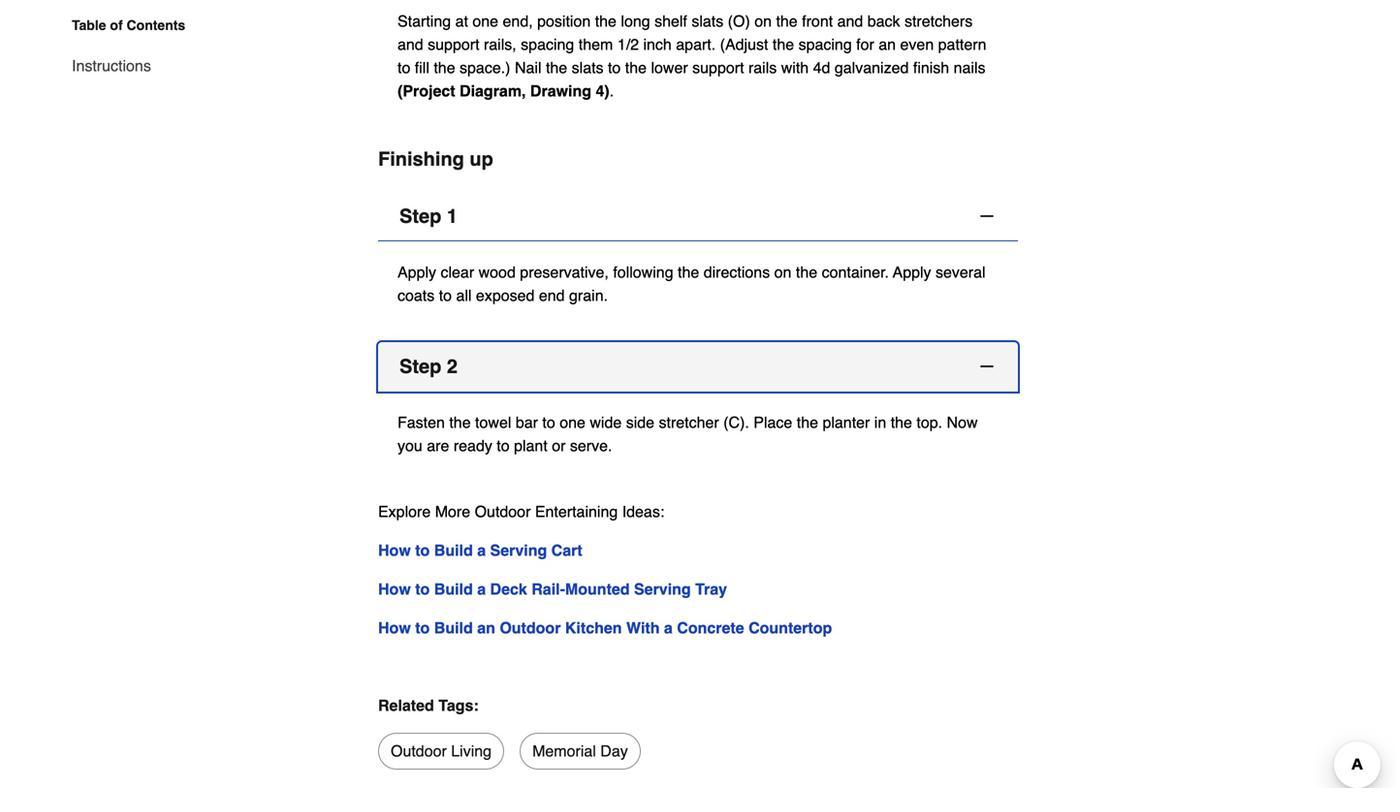 Task type: locate. For each thing, give the bounding box(es) containing it.
0 horizontal spatial apply
[[398, 263, 436, 281]]

minus image
[[978, 206, 997, 226], [978, 357, 997, 376]]

shelf
[[655, 12, 687, 30]]

memorial day
[[532, 742, 628, 760]]

1 vertical spatial build
[[434, 580, 473, 598]]

lower
[[651, 59, 688, 76]]

place
[[754, 413, 793, 431]]

spacing down position
[[521, 35, 574, 53]]

pattern
[[938, 35, 987, 53]]

build up tags:
[[434, 619, 473, 637]]

starting
[[398, 12, 451, 30]]

minus image for step 1
[[978, 206, 997, 226]]

0 horizontal spatial and
[[398, 35, 424, 53]]

outdoor
[[475, 503, 531, 521], [500, 619, 561, 637], [391, 742, 447, 760]]

4d
[[813, 59, 831, 76]]

now
[[947, 413, 978, 431]]

of
[[110, 17, 123, 33]]

1 vertical spatial step
[[400, 355, 442, 378]]

step for step 2
[[400, 355, 442, 378]]

build for outdoor
[[434, 619, 473, 637]]

towel
[[475, 413, 511, 431]]

1 vertical spatial one
[[560, 413, 586, 431]]

outdoor down "related tags:"
[[391, 742, 447, 760]]

apply clear wood preservative, following the directions on the container. apply several coats to all exposed end grain.
[[398, 263, 986, 304]]

the up with
[[773, 35, 794, 53]]

step inside step 1 button
[[400, 205, 442, 227]]

finishing
[[378, 148, 464, 170]]

1 horizontal spatial an
[[879, 35, 896, 53]]

one
[[473, 12, 499, 30], [560, 413, 586, 431]]

end
[[539, 286, 565, 304]]

1 minus image from the top
[[978, 206, 997, 226]]

day
[[601, 742, 628, 760]]

galvanized
[[835, 59, 909, 76]]

an
[[879, 35, 896, 53], [477, 619, 495, 637]]

step
[[400, 205, 442, 227], [400, 355, 442, 378]]

1 step from the top
[[400, 205, 442, 227]]

support down at
[[428, 35, 480, 53]]

2 build from the top
[[434, 580, 473, 598]]

wood
[[479, 263, 516, 281]]

to right bar
[[543, 413, 555, 431]]

and up the for
[[838, 12, 863, 30]]

nails
[[954, 59, 986, 76]]

2
[[447, 355, 458, 378]]

to left all
[[439, 286, 452, 304]]

0 vertical spatial on
[[755, 12, 772, 30]]

0 vertical spatial serving
[[490, 541, 547, 559]]

1 build from the top
[[434, 541, 473, 559]]

0 vertical spatial minus image
[[978, 206, 997, 226]]

how to build an outdoor kitchen with a concrete countertop
[[378, 619, 832, 637]]

2 vertical spatial a
[[664, 619, 673, 637]]

step left 1
[[400, 205, 442, 227]]

step left 2
[[400, 355, 442, 378]]

stretcher
[[659, 413, 719, 431]]

instructions
[[72, 57, 151, 75]]

1 vertical spatial how
[[378, 580, 411, 598]]

plant
[[514, 437, 548, 455]]

1 horizontal spatial spacing
[[799, 35, 852, 53]]

tags:
[[439, 697, 479, 715]]

build for deck
[[434, 580, 473, 598]]

2 vertical spatial outdoor
[[391, 742, 447, 760]]

following
[[613, 263, 674, 281]]

2 step from the top
[[400, 355, 442, 378]]

spacing
[[521, 35, 574, 53], [799, 35, 852, 53]]

1 vertical spatial support
[[693, 59, 744, 76]]

table of contents element
[[56, 16, 185, 78]]

2 vertical spatial how
[[378, 619, 411, 637]]

1
[[447, 205, 458, 227]]

1 vertical spatial minus image
[[978, 357, 997, 376]]

1 vertical spatial a
[[477, 580, 486, 598]]

0 horizontal spatial on
[[755, 12, 772, 30]]

slats up apart.
[[692, 12, 724, 30]]

apply
[[398, 263, 436, 281], [893, 263, 932, 281]]

a
[[477, 541, 486, 559], [477, 580, 486, 598], [664, 619, 673, 637]]

0 vertical spatial build
[[434, 541, 473, 559]]

one inside fasten the towel bar to one wide side stretcher (c). place the planter in the top. now you are ready to plant or serve.
[[560, 413, 586, 431]]

on right the (o)
[[755, 12, 772, 30]]

to
[[398, 59, 411, 76], [608, 59, 621, 76], [439, 286, 452, 304], [543, 413, 555, 431], [497, 437, 510, 455], [415, 541, 430, 559], [415, 580, 430, 598], [415, 619, 430, 637]]

explore more outdoor entertaining ideas:
[[378, 503, 665, 521]]

3 build from the top
[[434, 619, 473, 637]]

a left deck
[[477, 580, 486, 598]]

one right at
[[473, 12, 499, 30]]

an down deck
[[477, 619, 495, 637]]

serving down explore more outdoor entertaining ideas: at the bottom left of the page
[[490, 541, 547, 559]]

0 vertical spatial one
[[473, 12, 499, 30]]

2 minus image from the top
[[978, 357, 997, 376]]

on right "directions" on the right top of the page
[[775, 263, 792, 281]]

3 how from the top
[[378, 619, 411, 637]]

memorial
[[532, 742, 596, 760]]

related tags:
[[378, 697, 479, 715]]

apply left several
[[893, 263, 932, 281]]

support down apart.
[[693, 59, 744, 76]]

2 vertical spatial build
[[434, 619, 473, 637]]

fill
[[415, 59, 430, 76]]

1 horizontal spatial one
[[560, 413, 586, 431]]

entertaining
[[535, 503, 618, 521]]

2 apply from the left
[[893, 263, 932, 281]]

kitchen
[[565, 619, 622, 637]]

0 horizontal spatial spacing
[[521, 35, 574, 53]]

side
[[626, 413, 655, 431]]

how
[[378, 541, 411, 559], [378, 580, 411, 598], [378, 619, 411, 637]]

fasten the towel bar to one wide side stretcher (c). place the planter in the top. now you are ready to plant or serve.
[[398, 413, 978, 455]]

build for serving
[[434, 541, 473, 559]]

build down "more"
[[434, 541, 473, 559]]

and up fill
[[398, 35, 424, 53]]

to down how to build a serving cart
[[415, 580, 430, 598]]

the up the 'drawing'
[[546, 59, 568, 76]]

minus image up several
[[978, 206, 997, 226]]

how for how to build a serving cart
[[378, 541, 411, 559]]

how to build an outdoor kitchen with a concrete countertop link
[[378, 619, 832, 637]]

1 vertical spatial on
[[775, 263, 792, 281]]

a for serving
[[477, 541, 486, 559]]

4)
[[596, 82, 610, 100]]

outdoor up how to build a serving cart
[[475, 503, 531, 521]]

1 horizontal spatial and
[[838, 12, 863, 30]]

apply up coats
[[398, 263, 436, 281]]

serving up with on the bottom left of the page
[[634, 580, 691, 598]]

0 vertical spatial an
[[879, 35, 896, 53]]

a right with on the bottom left of the page
[[664, 619, 673, 637]]

minus image inside step 1 button
[[978, 206, 997, 226]]

slats
[[692, 12, 724, 30], [572, 59, 604, 76]]

coats
[[398, 286, 435, 304]]

0 vertical spatial step
[[400, 205, 442, 227]]

step for step 1
[[400, 205, 442, 227]]

for
[[856, 35, 875, 53]]

minus image inside step 2 button
[[978, 357, 997, 376]]

build down how to build a serving cart link
[[434, 580, 473, 598]]

1 horizontal spatial slats
[[692, 12, 724, 30]]

minus image up "now"
[[978, 357, 997, 376]]

build
[[434, 541, 473, 559], [434, 580, 473, 598], [434, 619, 473, 637]]

0 vertical spatial a
[[477, 541, 486, 559]]

the right place on the bottom of the page
[[797, 413, 818, 431]]

how for how to build an outdoor kitchen with a concrete countertop
[[378, 619, 411, 637]]

how to build a serving cart link
[[378, 541, 583, 559]]

the
[[595, 12, 617, 30], [776, 12, 798, 30], [773, 35, 794, 53], [434, 59, 455, 76], [546, 59, 568, 76], [625, 59, 647, 76], [678, 263, 699, 281], [796, 263, 818, 281], [449, 413, 471, 431], [797, 413, 818, 431], [891, 413, 913, 431]]

even
[[900, 35, 934, 53]]

how for how to build a deck rail-mounted serving tray
[[378, 580, 411, 598]]

spacing up "4d"
[[799, 35, 852, 53]]

a down explore more outdoor entertaining ideas: at the bottom left of the page
[[477, 541, 486, 559]]

one up or
[[560, 413, 586, 431]]

an right the for
[[879, 35, 896, 53]]

2 how from the top
[[378, 580, 411, 598]]

0 vertical spatial support
[[428, 35, 480, 53]]

tray
[[695, 580, 727, 598]]

bar
[[516, 413, 538, 431]]

or
[[552, 437, 566, 455]]

0 vertical spatial slats
[[692, 12, 724, 30]]

1 horizontal spatial on
[[775, 263, 792, 281]]

0 vertical spatial how
[[378, 541, 411, 559]]

concrete
[[677, 619, 744, 637]]

0 horizontal spatial support
[[428, 35, 480, 53]]

1 apply from the left
[[398, 263, 436, 281]]

2 spacing from the left
[[799, 35, 852, 53]]

slats down them
[[572, 59, 604, 76]]

1 horizontal spatial serving
[[634, 580, 691, 598]]

0 vertical spatial and
[[838, 12, 863, 30]]

1 horizontal spatial support
[[693, 59, 744, 76]]

1 vertical spatial an
[[477, 619, 495, 637]]

step inside step 2 button
[[400, 355, 442, 378]]

planter
[[823, 413, 870, 431]]

finishing up
[[378, 148, 493, 170]]

1 how from the top
[[378, 541, 411, 559]]

0 horizontal spatial one
[[473, 12, 499, 30]]

on inside starting at one end, position the long shelf slats (o) on the front and back stretchers and support rails, spacing them 1/2 inch apart. (adjust the spacing for an even pattern to fill the space.) nail the slats to the lower support rails with 4d galvanized finish nails (project diagram, drawing 4) .
[[755, 12, 772, 30]]

you
[[398, 437, 423, 455]]

(project
[[398, 82, 455, 100]]

(adjust
[[720, 35, 768, 53]]

1 horizontal spatial apply
[[893, 263, 932, 281]]

1 vertical spatial slats
[[572, 59, 604, 76]]

on
[[755, 12, 772, 30], [775, 263, 792, 281]]

stretchers
[[905, 12, 973, 30]]

step 1 button
[[378, 192, 1018, 241]]

outdoor down rail-
[[500, 619, 561, 637]]



Task type: describe. For each thing, give the bounding box(es) containing it.
countertop
[[749, 619, 832, 637]]

the up ready
[[449, 413, 471, 431]]

long
[[621, 12, 650, 30]]

directions
[[704, 263, 770, 281]]

in
[[875, 413, 887, 431]]

several
[[936, 263, 986, 281]]

more
[[435, 503, 470, 521]]

1 vertical spatial serving
[[634, 580, 691, 598]]

step 2 button
[[378, 342, 1018, 392]]

them
[[579, 35, 613, 53]]

how to build a serving cart
[[378, 541, 583, 559]]

the left front
[[776, 12, 798, 30]]

0 horizontal spatial an
[[477, 619, 495, 637]]

table
[[72, 17, 106, 33]]

1 vertical spatial and
[[398, 35, 424, 53]]

apart.
[[676, 35, 716, 53]]

0 vertical spatial outdoor
[[475, 503, 531, 521]]

end,
[[503, 12, 533, 30]]

to down explore
[[415, 541, 430, 559]]

instructions link
[[72, 43, 151, 78]]

exposed
[[476, 286, 535, 304]]

mounted
[[565, 580, 630, 598]]

.
[[610, 82, 614, 100]]

how to build a deck rail-mounted serving tray
[[378, 580, 727, 598]]

outdoor living
[[391, 742, 492, 760]]

to down 'towel'
[[497, 437, 510, 455]]

(o)
[[728, 12, 750, 30]]

nail
[[515, 59, 542, 76]]

rails,
[[484, 35, 517, 53]]

container.
[[822, 263, 889, 281]]

1/2
[[618, 35, 639, 53]]

step 2
[[400, 355, 458, 378]]

top.
[[917, 413, 943, 431]]

memorial day link
[[520, 733, 641, 770]]

1 vertical spatial outdoor
[[500, 619, 561, 637]]

to left fill
[[398, 59, 411, 76]]

all
[[456, 286, 472, 304]]

inch
[[643, 35, 672, 53]]

living
[[451, 742, 492, 760]]

rail-
[[532, 580, 565, 598]]

with
[[626, 619, 660, 637]]

ideas:
[[622, 503, 665, 521]]

grain.
[[569, 286, 608, 304]]

diagram,
[[460, 82, 526, 100]]

finish
[[913, 59, 950, 76]]

to up .
[[608, 59, 621, 76]]

0 horizontal spatial slats
[[572, 59, 604, 76]]

0 horizontal spatial serving
[[490, 541, 547, 559]]

outdoor living link
[[378, 733, 504, 770]]

fasten
[[398, 413, 445, 431]]

an inside starting at one end, position the long shelf slats (o) on the front and back stretchers and support rails, spacing them 1/2 inch apart. (adjust the spacing for an even pattern to fill the space.) nail the slats to the lower support rails with 4d galvanized finish nails (project diagram, drawing 4) .
[[879, 35, 896, 53]]

a for deck
[[477, 580, 486, 598]]

the right following
[[678, 263, 699, 281]]

deck
[[490, 580, 527, 598]]

table of contents
[[72, 17, 185, 33]]

minus image for step 2
[[978, 357, 997, 376]]

the left container.
[[796, 263, 818, 281]]

to inside the apply clear wood preservative, following the directions on the container. apply several coats to all exposed end grain.
[[439, 286, 452, 304]]

are
[[427, 437, 449, 455]]

how to build a deck rail-mounted serving tray link
[[378, 580, 727, 598]]

contents
[[127, 17, 185, 33]]

serve.
[[570, 437, 612, 455]]

(c).
[[724, 413, 749, 431]]

position
[[537, 12, 591, 30]]

wide
[[590, 413, 622, 431]]

1 spacing from the left
[[521, 35, 574, 53]]

ready
[[454, 437, 492, 455]]

at
[[455, 12, 468, 30]]

the up them
[[595, 12, 617, 30]]

front
[[802, 12, 833, 30]]

one inside starting at one end, position the long shelf slats (o) on the front and back stretchers and support rails, spacing them 1/2 inch apart. (adjust the spacing for an even pattern to fill the space.) nail the slats to the lower support rails with 4d galvanized finish nails (project diagram, drawing 4) .
[[473, 12, 499, 30]]

rails
[[749, 59, 777, 76]]

the right fill
[[434, 59, 455, 76]]

the right in
[[891, 413, 913, 431]]

step 1
[[400, 205, 458, 227]]

up
[[470, 148, 493, 170]]

on inside the apply clear wood preservative, following the directions on the container. apply several coats to all exposed end grain.
[[775, 263, 792, 281]]

related
[[378, 697, 434, 715]]

with
[[781, 59, 809, 76]]

the down 1/2
[[625, 59, 647, 76]]

drawing
[[530, 82, 592, 100]]

to up "related tags:"
[[415, 619, 430, 637]]

starting at one end, position the long shelf slats (o) on the front and back stretchers and support rails, spacing them 1/2 inch apart. (adjust the spacing for an even pattern to fill the space.) nail the slats to the lower support rails with 4d galvanized finish nails (project diagram, drawing 4) .
[[398, 12, 987, 100]]

explore
[[378, 503, 431, 521]]

cart
[[551, 541, 583, 559]]

clear
[[441, 263, 474, 281]]

preservative,
[[520, 263, 609, 281]]



Task type: vqa. For each thing, say whether or not it's contained in the screenshot.
( 4 ) related to Flooring
no



